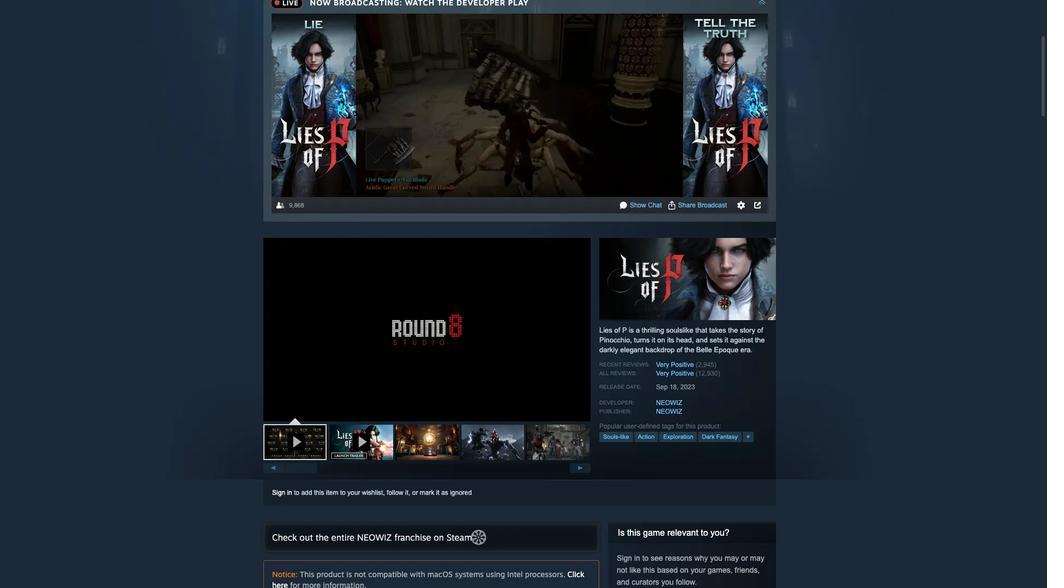 Task type: describe. For each thing, give the bounding box(es) containing it.
0 horizontal spatial it
[[436, 490, 439, 497]]

defined
[[639, 423, 660, 431]]

1 15 from the left
[[427, 189, 434, 196]]

intel
[[507, 570, 523, 580]]

2 horizontal spatial it
[[725, 336, 728, 345]]

check out the entire neowiz franchise on steam link
[[263, 523, 599, 553]]

in for see
[[634, 554, 640, 563]]

2 vertical spatial neowiz
[[357, 533, 392, 544]]

sign for sign in to add this item to your wishlist, follow it, or mark it as ignored
[[272, 490, 285, 497]]

processors.
[[525, 570, 565, 580]]

on inside check out the entire neowiz franchise on steam link
[[434, 533, 444, 544]]

like inside the sign in to see reasons why you may or may not like this based on your games, friends, and curators you follow.
[[630, 566, 641, 575]]

this right the 'add'
[[314, 490, 324, 497]]

positive for (2,945)
[[671, 361, 694, 369]]

darkly
[[599, 346, 618, 354]]

on inside lies of p is a thrilling soulslike that takes the story of pinocchio, turns it on its head, and sets it against the darkly elegant backdrop of the belle epoque era.
[[657, 336, 665, 345]]

out
[[300, 533, 313, 544]]

soulslike
[[666, 327, 693, 335]]

click here
[[272, 570, 584, 589]]

on inside the sign in to see reasons why you may or may not like this based on your games, friends, and curators you follow.
[[680, 566, 689, 575]]

souls-like
[[603, 434, 629, 441]]

tags
[[662, 423, 674, 431]]

this right for
[[686, 423, 696, 431]]

neowiz link for publisher:
[[656, 408, 682, 416]]

story
[[740, 327, 755, 335]]

show
[[630, 202, 646, 209]]

notice: this product is not compatible with macos systems using intel processors.
[[272, 570, 567, 580]]

game
[[643, 529, 665, 538]]

release
[[599, 384, 625, 390]]

you?
[[711, 529, 729, 538]]

backdrop
[[645, 346, 675, 354]]

2 horizontal spatial of
[[757, 327, 763, 335]]

see
[[651, 554, 663, 563]]

in for add
[[287, 490, 292, 497]]

reviews: for very positive (12,930)
[[610, 371, 637, 377]]

broadcast
[[698, 202, 727, 209]]

to right item
[[340, 490, 346, 497]]

steam
[[447, 533, 472, 544]]

click
[[567, 570, 584, 580]]

sep 18, 2023
[[656, 384, 695, 391]]

fantasy
[[716, 434, 738, 441]]

souls-like link
[[599, 432, 633, 443]]

1 horizontal spatial it
[[652, 336, 655, 345]]

sign in link
[[272, 490, 292, 497]]

check out the entire neowiz franchise on steam
[[272, 533, 472, 544]]

this inside the sign in to see reasons why you may or may not like this based on your games, friends, and curators you follow.
[[643, 566, 655, 575]]

2 15 from the left
[[480, 189, 488, 196]]

exploration
[[663, 434, 693, 441]]

0 horizontal spatial or
[[412, 490, 418, 497]]

ignored
[[450, 490, 472, 497]]

takes
[[709, 327, 726, 335]]

and for sets
[[696, 336, 708, 345]]

head,
[[676, 336, 694, 345]]

positive for (12,930)
[[671, 370, 694, 378]]

against
[[730, 336, 753, 345]]

date:
[[626, 384, 642, 390]]

popular user-defined tags for this product:
[[599, 423, 721, 431]]

dark
[[702, 434, 715, 441]]

show chat
[[630, 202, 662, 209]]

curators
[[632, 578, 659, 587]]

not inside the sign in to see reasons why you may or may not like this based on your games, friends, and curators you follow.
[[617, 566, 627, 575]]

item
[[326, 490, 338, 497]]

your inside the sign in to see reasons why you may or may not like this based on your games, friends, and curators you follow.
[[691, 566, 706, 575]]

lies
[[599, 327, 612, 335]]

dark fantasy
[[702, 434, 738, 441]]

all
[[599, 371, 609, 377]]

the down head, on the right
[[684, 346, 694, 354]]

very for very positive (12,930)
[[656, 370, 669, 378]]

lies of p is a thrilling soulslike that takes the story of pinocchio, turns it on its head, and sets it against the darkly elegant backdrop of the belle epoque era.
[[599, 327, 765, 354]]

and for curators
[[617, 578, 630, 587]]

(2,945)
[[696, 361, 716, 369]]

souls-
[[603, 434, 620, 441]]

product:
[[698, 423, 721, 431]]

18,
[[670, 384, 679, 391]]

(12,930)
[[696, 370, 720, 378]]

recent
[[599, 362, 622, 368]]

is for product
[[346, 570, 352, 580]]

franchise
[[394, 533, 431, 544]]

exploration link
[[659, 432, 697, 443]]

is this game relevant to you?
[[618, 529, 729, 538]]

neowiz link for developer:
[[656, 400, 682, 407]]

check
[[272, 533, 297, 544]]

friends,
[[735, 566, 760, 575]]

games,
[[708, 566, 733, 575]]

neowiz for publisher:
[[656, 408, 682, 416]]

1 may from the left
[[725, 554, 739, 563]]

add
[[301, 490, 312, 497]]

or inside the sign in to see reasons why you may or may not like this based on your games, friends, and curators you follow.
[[741, 554, 748, 563]]

sets
[[710, 336, 723, 345]]

user-
[[624, 423, 639, 431]]

show chat link
[[630, 202, 662, 209]]

systems
[[455, 570, 484, 580]]

2023
[[680, 384, 695, 391]]

34:45:08
[[369, 159, 397, 167]]



Task type: vqa. For each thing, say whether or not it's contained in the screenshot.
"BROADCAST"
yes



Task type: locate. For each thing, give the bounding box(es) containing it.
of right story
[[757, 327, 763, 335]]

1 vertical spatial like
[[630, 566, 641, 575]]

neowiz link
[[656, 400, 682, 407], [656, 408, 682, 416]]

1 horizontal spatial 15
[[480, 189, 488, 196]]

for
[[676, 423, 684, 431]]

on left its
[[657, 336, 665, 345]]

your
[[347, 490, 360, 497], [691, 566, 706, 575]]

publisher:
[[599, 409, 632, 415]]

1 vertical spatial your
[[691, 566, 706, 575]]

not left compatible
[[354, 570, 366, 580]]

very positive (2,945)
[[656, 361, 716, 369]]

very
[[656, 361, 669, 369], [656, 370, 669, 378]]

of
[[614, 327, 620, 335], [757, 327, 763, 335], [677, 346, 683, 354]]

reviews:
[[623, 362, 650, 368], [610, 371, 637, 377]]

1 horizontal spatial is
[[629, 327, 634, 335]]

0 horizontal spatial may
[[725, 554, 739, 563]]

your left wishlist,
[[347, 490, 360, 497]]

0 vertical spatial is
[[629, 327, 634, 335]]

of left p
[[614, 327, 620, 335]]

neowiz down the 18,
[[656, 400, 682, 407]]

0 horizontal spatial of
[[614, 327, 620, 335]]

sep
[[656, 384, 668, 391]]

1 vertical spatial neowiz link
[[656, 408, 682, 416]]

based
[[657, 566, 678, 575]]

0 horizontal spatial in
[[287, 490, 292, 497]]

and left "curators"
[[617, 578, 630, 587]]

positive up very positive (12,930)
[[671, 361, 694, 369]]

1 vertical spatial or
[[741, 554, 748, 563]]

share
[[678, 202, 696, 209]]

2 horizontal spatial on
[[680, 566, 689, 575]]

0 vertical spatial like
[[620, 434, 629, 441]]

on
[[657, 336, 665, 345], [434, 533, 444, 544], [680, 566, 689, 575]]

reviews: down elegant
[[623, 362, 650, 368]]

may up the friends,
[[750, 554, 764, 563]]

2 vertical spatial on
[[680, 566, 689, 575]]

follow
[[387, 490, 403, 497]]

popular
[[599, 423, 622, 431]]

to left the 'add'
[[294, 490, 299, 497]]

1 horizontal spatial sign
[[617, 554, 632, 563]]

reviews: for very positive (2,945)
[[623, 362, 650, 368]]

0 vertical spatial or
[[412, 490, 418, 497]]

elegant
[[620, 346, 644, 354]]

0 vertical spatial you
[[710, 554, 722, 563]]

the right out
[[316, 533, 329, 544]]

not down is
[[617, 566, 627, 575]]

a
[[636, 327, 640, 335]]

mark
[[420, 490, 434, 497]]

here
[[272, 581, 288, 589]]

sign for sign in to see reasons why you may or may not like this based on your games, friends, and curators you follow.
[[617, 554, 632, 563]]

dark fantasy link
[[698, 432, 742, 443]]

your down why
[[691, 566, 706, 575]]

very up the sep on the bottom right of the page
[[656, 370, 669, 378]]

0 horizontal spatial 15
[[427, 189, 434, 196]]

1 horizontal spatial of
[[677, 346, 683, 354]]

it,
[[405, 490, 410, 497]]

as
[[441, 490, 448, 497]]

1 very from the top
[[656, 361, 669, 369]]

sign in to add this item to your wishlist, follow it, or mark it as ignored
[[272, 490, 472, 497]]

era.
[[740, 346, 753, 354]]

thrilling
[[642, 327, 664, 335]]

this
[[686, 423, 696, 431], [314, 490, 324, 497], [627, 529, 641, 538], [643, 566, 655, 575]]

1 neowiz link from the top
[[656, 400, 682, 407]]

may up games,
[[725, 554, 739, 563]]

1 vertical spatial you
[[661, 578, 674, 587]]

0 vertical spatial in
[[287, 490, 292, 497]]

using
[[486, 570, 505, 580]]

on left steam
[[434, 533, 444, 544]]

0 horizontal spatial like
[[620, 434, 629, 441]]

to inside the sign in to see reasons why you may or may not like this based on your games, friends, and curators you follow.
[[642, 554, 649, 563]]

like down user- at bottom
[[620, 434, 629, 441]]

1 horizontal spatial and
[[696, 336, 708, 345]]

chat
[[648, 202, 662, 209]]

all reviews:
[[599, 371, 637, 377]]

0 vertical spatial neowiz
[[656, 400, 682, 407]]

1 vertical spatial is
[[346, 570, 352, 580]]

compatible
[[368, 570, 408, 580]]

in left the 'add'
[[287, 490, 292, 497]]

release date:
[[599, 384, 642, 390]]

in inside the sign in to see reasons why you may or may not like this based on your games, friends, and curators you follow.
[[634, 554, 640, 563]]

it up epoque
[[725, 336, 728, 345]]

neowiz
[[656, 400, 682, 407], [656, 408, 682, 416], [357, 533, 392, 544]]

1 vertical spatial very
[[656, 370, 669, 378]]

very down 'backdrop'
[[656, 361, 669, 369]]

wishlist,
[[362, 490, 385, 497]]

live
[[502, 188, 516, 196]]

0 vertical spatial your
[[347, 490, 360, 497]]

you
[[710, 554, 722, 563], [661, 578, 674, 587]]

neowiz for developer:
[[656, 400, 682, 407]]

0 horizontal spatial you
[[661, 578, 674, 587]]

1 vertical spatial positive
[[671, 370, 694, 378]]

on up the follow.
[[680, 566, 689, 575]]

1 vertical spatial sign
[[617, 554, 632, 563]]

or
[[412, 490, 418, 497], [741, 554, 748, 563]]

1 horizontal spatial on
[[657, 336, 665, 345]]

is right the product
[[346, 570, 352, 580]]

notice:
[[272, 570, 298, 580]]

may
[[725, 554, 739, 563], [750, 554, 764, 563]]

0 horizontal spatial and
[[617, 578, 630, 587]]

very positive (12,930)
[[656, 370, 720, 378]]

with
[[410, 570, 425, 580]]

neowiz up tags
[[656, 408, 682, 416]]

of down head, on the right
[[677, 346, 683, 354]]

pinocchio,
[[599, 336, 632, 345]]

0 horizontal spatial not
[[354, 570, 366, 580]]

neowiz right entire
[[357, 533, 392, 544]]

or up the friends,
[[741, 554, 748, 563]]

and down that on the right of the page
[[696, 336, 708, 345]]

share broadcast
[[678, 202, 727, 209]]

1 positive from the top
[[671, 361, 694, 369]]

sign inside the sign in to see reasons why you may or may not like this based on your games, friends, and curators you follow.
[[617, 554, 632, 563]]

is left a
[[629, 327, 634, 335]]

1 horizontal spatial in
[[634, 554, 640, 563]]

like up "curators"
[[630, 566, 641, 575]]

this right is
[[627, 529, 641, 538]]

it left the as
[[436, 490, 439, 497]]

2 may from the left
[[750, 554, 764, 563]]

to left see
[[642, 554, 649, 563]]

0 horizontal spatial on
[[434, 533, 444, 544]]

1 horizontal spatial like
[[630, 566, 641, 575]]

1 vertical spatial on
[[434, 533, 444, 544]]

+
[[746, 434, 750, 441]]

1 vertical spatial neowiz
[[656, 408, 682, 416]]

sign
[[272, 490, 285, 497], [617, 554, 632, 563]]

0 horizontal spatial sign
[[272, 490, 285, 497]]

you down the based
[[661, 578, 674, 587]]

neowiz link up tags
[[656, 408, 682, 416]]

recent reviews:
[[599, 362, 650, 368]]

the down story
[[755, 336, 765, 345]]

developer:
[[599, 400, 634, 406]]

0 vertical spatial positive
[[671, 361, 694, 369]]

is
[[629, 327, 634, 335], [346, 570, 352, 580]]

1 horizontal spatial your
[[691, 566, 706, 575]]

like
[[620, 434, 629, 441], [630, 566, 641, 575]]

1 vertical spatial and
[[617, 578, 630, 587]]

you up games,
[[710, 554, 722, 563]]

is for p
[[629, 327, 634, 335]]

1 horizontal spatial may
[[750, 554, 764, 563]]

and inside the sign in to see reasons why you may or may not like this based on your games, friends, and curators you follow.
[[617, 578, 630, 587]]

sign in to see reasons why you may or may not like this based on your games, friends, and curators you follow.
[[617, 554, 764, 587]]

this
[[300, 570, 314, 580]]

0 horizontal spatial is
[[346, 570, 352, 580]]

its
[[667, 336, 674, 345]]

0 horizontal spatial your
[[347, 490, 360, 497]]

to
[[294, 490, 299, 497], [340, 490, 346, 497], [701, 529, 708, 538], [642, 554, 649, 563]]

1 vertical spatial reviews:
[[610, 371, 637, 377]]

belle
[[696, 346, 712, 354]]

sign down is
[[617, 554, 632, 563]]

0 vertical spatial sign
[[272, 490, 285, 497]]

this up "curators"
[[643, 566, 655, 575]]

0 vertical spatial reviews:
[[623, 362, 650, 368]]

not
[[617, 566, 627, 575], [354, 570, 366, 580]]

why
[[694, 554, 708, 563]]

0 vertical spatial very
[[656, 361, 669, 369]]

the
[[728, 327, 738, 335], [755, 336, 765, 345], [684, 346, 694, 354], [316, 533, 329, 544]]

1 vertical spatial in
[[634, 554, 640, 563]]

epoque
[[714, 346, 738, 354]]

0 vertical spatial on
[[657, 336, 665, 345]]

2 positive from the top
[[671, 370, 694, 378]]

neowiz link down the 18,
[[656, 400, 682, 407]]

and
[[696, 336, 708, 345], [617, 578, 630, 587]]

0 vertical spatial and
[[696, 336, 708, 345]]

positive down very positive (2,945)
[[671, 370, 694, 378]]

follow.
[[676, 578, 697, 587]]

is inside lies of p is a thrilling soulslike that takes the story of pinocchio, turns it on its head, and sets it against the darkly elegant backdrop of the belle epoque era.
[[629, 327, 634, 335]]

that
[[695, 327, 707, 335]]

action link
[[634, 432, 658, 443]]

2 very from the top
[[656, 370, 669, 378]]

in left see
[[634, 554, 640, 563]]

reviews: down recent reviews:
[[610, 371, 637, 377]]

0 vertical spatial neowiz link
[[656, 400, 682, 407]]

2 neowiz link from the top
[[656, 408, 682, 416]]

p
[[622, 327, 627, 335]]

very for very positive (2,945)
[[656, 361, 669, 369]]

sign left the 'add'
[[272, 490, 285, 497]]

1 horizontal spatial or
[[741, 554, 748, 563]]

and inside lies of p is a thrilling soulslike that takes the story of pinocchio, turns it on its head, and sets it against the darkly elegant backdrop of the belle epoque era.
[[696, 336, 708, 345]]

it down thrilling
[[652, 336, 655, 345]]

the up against
[[728, 327, 738, 335]]

to left you?
[[701, 529, 708, 538]]

1 horizontal spatial not
[[617, 566, 627, 575]]

fullscreen image
[[636, 187, 653, 204]]

product
[[317, 570, 344, 580]]

1 horizontal spatial you
[[710, 554, 722, 563]]

turns
[[634, 336, 650, 345]]

or right the it,
[[412, 490, 418, 497]]

macos
[[427, 570, 453, 580]]



